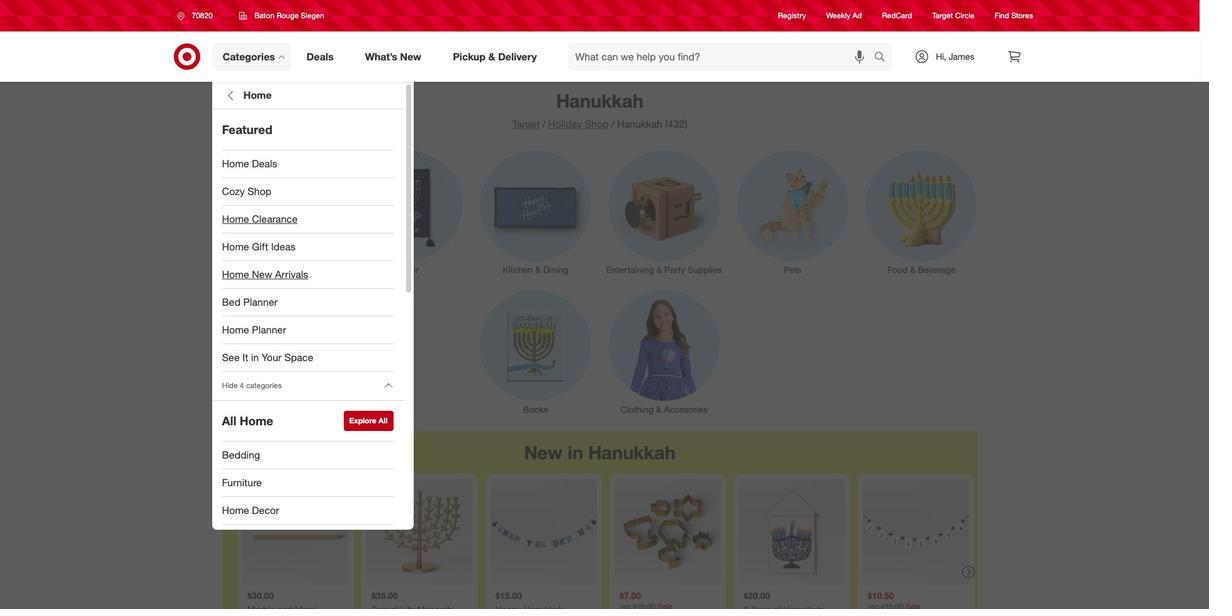 Task type: describe. For each thing, give the bounding box(es) containing it.
see
[[222, 352, 240, 364]]

home clearance link
[[212, 206, 403, 234]]

home for home decor
[[222, 505, 249, 517]]

redcard
[[882, 11, 913, 20]]

$7.00 link
[[615, 480, 721, 610]]

home for home planner
[[222, 324, 249, 336]]

home planner link
[[212, 317, 403, 345]]

weekly ad link
[[826, 10, 862, 21]]

pickup & delivery link
[[442, 43, 553, 71]]

planner for bed planner
[[243, 296, 278, 309]]

furniture link
[[212, 470, 403, 498]]

bed planner link
[[212, 289, 403, 317]]

0 horizontal spatial decor
[[252, 505, 279, 517]]

find stores link
[[995, 10, 1033, 21]]

search button
[[869, 43, 899, 73]]

$7.00
[[620, 591, 641, 602]]

$20.00
[[744, 591, 770, 602]]

hanukkah inside carousel region
[[588, 442, 676, 464]]

bed
[[222, 296, 241, 309]]

bedding
[[222, 449, 260, 462]]

new in hanukkah
[[524, 442, 676, 464]]

kitchen & dining link
[[471, 148, 600, 277]]

hide 4 categories
[[222, 381, 282, 391]]

explore
[[349, 416, 377, 426]]

registry
[[778, 11, 806, 20]]

menorahs
[[237, 265, 277, 275]]

$35.00 link
[[366, 480, 473, 610]]

baton rouge siegen
[[254, 11, 324, 20]]

categories
[[246, 381, 282, 391]]

books
[[523, 404, 548, 415]]

hide 4 categories button
[[212, 372, 403, 400]]

target link
[[512, 118, 540, 130]]

home down the hide 4 categories
[[240, 414, 273, 428]]

1 horizontal spatial decor
[[395, 265, 419, 275]]

candles
[[287, 265, 319, 275]]

search
[[869, 51, 899, 64]]

home for home new arrivals
[[222, 268, 249, 281]]

& for delivery
[[489, 50, 495, 63]]

siegen
[[301, 11, 324, 20]]

explore all link
[[344, 411, 393, 432]]

4
[[240, 381, 244, 391]]

& for beverage
[[910, 265, 916, 275]]

what's new
[[365, 50, 422, 63]]

delivery
[[498, 50, 537, 63]]

$10.50 link
[[863, 480, 969, 610]]

$30.00
[[247, 591, 274, 602]]

in inside see it in your space link
[[251, 352, 259, 364]]

home new arrivals
[[222, 268, 308, 281]]

food & beverage
[[888, 265, 956, 275]]

categories
[[223, 50, 275, 63]]

home for home clearance
[[222, 213, 249, 226]]

(432)
[[665, 118, 688, 130]]

home for home deals
[[222, 158, 249, 170]]

& for accesories
[[656, 404, 662, 415]]

kitchen
[[503, 265, 533, 275]]

what's new link
[[355, 43, 437, 71]]

space
[[284, 352, 313, 364]]

hide
[[222, 381, 238, 391]]

home decor link
[[212, 498, 403, 525]]

baton rouge siegen button
[[231, 4, 333, 27]]

$35.00
[[371, 591, 398, 602]]

hi,
[[936, 51, 947, 62]]

pets
[[784, 265, 802, 275]]

home planner
[[222, 324, 286, 336]]

deals link
[[296, 43, 349, 71]]

2 / from the left
[[611, 118, 615, 130]]

hanukkah target / holiday shop / hanukkah (432)
[[512, 89, 688, 130]]

entertaining
[[607, 265, 654, 275]]

target circle link
[[933, 10, 975, 21]]

$30.00 link
[[242, 480, 349, 610]]

70820
[[192, 11, 213, 20]]

home deals
[[222, 158, 277, 170]]

gift
[[252, 241, 268, 253]]

$15.00 link
[[490, 480, 597, 610]]

entertaining & party supplies link
[[600, 148, 729, 277]]

james
[[949, 51, 975, 62]]

& for party
[[657, 265, 662, 275]]

new for home
[[252, 268, 272, 281]]

furniture
[[222, 477, 262, 490]]

kitchen & dining
[[503, 265, 568, 275]]



Task type: locate. For each thing, give the bounding box(es) containing it.
marble and metal menorah holder gold - threshold™ image
[[242, 480, 349, 586]]

home down the furniture
[[222, 505, 249, 517]]

target circle
[[933, 11, 975, 20]]

pickup
[[453, 50, 486, 63]]

shop
[[585, 118, 609, 130], [248, 185, 272, 198]]

all right explore
[[379, 416, 388, 426]]

/ right the holiday shop link
[[611, 118, 615, 130]]

& left 'candles'
[[279, 265, 285, 275]]

hanukkah up the holiday shop link
[[556, 89, 644, 112]]

1 vertical spatial new
[[252, 268, 272, 281]]

1 vertical spatial planner
[[252, 324, 286, 336]]

planner
[[243, 296, 278, 309], [252, 324, 286, 336]]

& right food in the top right of the page
[[910, 265, 916, 275]]

ideas
[[271, 241, 296, 253]]

deals
[[307, 50, 334, 63], [252, 158, 277, 170]]

home for home gift ideas
[[222, 241, 249, 253]]

0 vertical spatial hanukkah
[[556, 89, 644, 112]]

0 vertical spatial decor
[[395, 265, 419, 275]]

clothing
[[621, 404, 654, 415]]

menorahs & candles link
[[214, 148, 343, 277]]

rouge
[[277, 11, 299, 20]]

8 days of hanukkah garland - threshold™ image
[[863, 480, 969, 586]]

shop right cozy at the left of page
[[248, 185, 272, 198]]

cozy shop link
[[212, 178, 403, 206]]

in inside carousel region
[[568, 442, 583, 464]]

all home
[[222, 414, 273, 428]]

ad
[[853, 11, 862, 20]]

baton
[[254, 11, 275, 20]]

1 horizontal spatial target
[[933, 11, 953, 20]]

deals inside "link"
[[307, 50, 334, 63]]

& left party
[[657, 265, 662, 275]]

home gift ideas link
[[212, 234, 403, 261]]

new inside carousel region
[[524, 442, 563, 464]]

tree of life menorah gold - threshold™ image
[[366, 480, 473, 586]]

1 horizontal spatial shop
[[585, 118, 609, 130]]

planner for home planner
[[252, 324, 286, 336]]

0 horizontal spatial all
[[222, 414, 236, 428]]

your
[[262, 352, 282, 364]]

new
[[400, 50, 422, 63], [252, 268, 272, 281], [524, 442, 563, 464]]

dining
[[543, 265, 568, 275]]

2 horizontal spatial new
[[524, 442, 563, 464]]

0 horizontal spatial in
[[251, 352, 259, 364]]

all inside explore all link
[[379, 416, 388, 426]]

home inside 'link'
[[222, 241, 249, 253]]

pickup & delivery
[[453, 50, 537, 63]]

0 vertical spatial shop
[[585, 118, 609, 130]]

all down hide
[[222, 414, 236, 428]]

carousel region
[[222, 432, 978, 610]]

clothing & accesories
[[621, 404, 708, 415]]

0 vertical spatial in
[[251, 352, 259, 364]]

target left circle
[[933, 11, 953, 20]]

hanukkah
[[556, 89, 644, 112], [617, 118, 663, 130], [588, 442, 676, 464]]

bed planner
[[222, 296, 278, 309]]

explore all
[[349, 416, 388, 426]]

redcard link
[[882, 10, 913, 21]]

1 / from the left
[[542, 118, 546, 130]]

categories link
[[212, 43, 291, 71]]

accesories
[[664, 404, 708, 415]]

clearance
[[252, 213, 298, 226]]

$15.00
[[495, 591, 522, 602]]

0 vertical spatial planner
[[243, 296, 278, 309]]

planner down 'home new arrivals' at the left
[[243, 296, 278, 309]]

home up cozy at the left of page
[[222, 158, 249, 170]]

food
[[888, 265, 908, 275]]

target left holiday
[[512, 118, 540, 130]]

find stores
[[995, 11, 1033, 20]]

& for candles
[[279, 265, 285, 275]]

see it in your space link
[[212, 345, 403, 372]]

entertaining & party supplies
[[607, 265, 722, 275]]

bedding link
[[212, 442, 403, 470]]

home up 'featured'
[[243, 89, 272, 101]]

happy hanukkah garland - threshold™ image
[[490, 480, 597, 586]]

hanukkah left (432)
[[617, 118, 663, 130]]

planner inside bed planner link
[[243, 296, 278, 309]]

home clearance
[[222, 213, 298, 226]]

books link
[[471, 288, 600, 416]]

1 horizontal spatial all
[[379, 416, 388, 426]]

8 days of hanukkah interactive wall hanging - threshold™ image
[[739, 480, 845, 586]]

new down gift
[[252, 268, 272, 281]]

home for home
[[243, 89, 272, 101]]

& right clothing
[[656, 404, 662, 415]]

$20.00 link
[[739, 480, 845, 610]]

home up bed
[[222, 268, 249, 281]]

& right pickup
[[489, 50, 495, 63]]

shop right holiday
[[585, 118, 609, 130]]

&
[[489, 50, 495, 63], [279, 265, 285, 275], [535, 265, 541, 275], [657, 265, 662, 275], [910, 265, 916, 275], [656, 404, 662, 415]]

cozy shop
[[222, 185, 272, 198]]

holiday shop link
[[548, 118, 609, 130]]

1 vertical spatial decor
[[252, 505, 279, 517]]

weekly
[[826, 11, 851, 20]]

0 vertical spatial new
[[400, 50, 422, 63]]

1 vertical spatial in
[[568, 442, 583, 464]]

1 vertical spatial hanukkah
[[617, 118, 663, 130]]

home down cozy at the left of page
[[222, 213, 249, 226]]

0 horizontal spatial deals
[[252, 158, 277, 170]]

1 vertical spatial deals
[[252, 158, 277, 170]]

0 vertical spatial target
[[933, 11, 953, 20]]

hanukkah down clothing
[[588, 442, 676, 464]]

home new arrivals link
[[212, 261, 403, 289]]

party
[[665, 265, 686, 275]]

& for dining
[[535, 265, 541, 275]]

planner up see it in your space
[[252, 324, 286, 336]]

food & beverage link
[[857, 148, 986, 277]]

$10.50
[[868, 591, 894, 602]]

arrivals
[[275, 268, 308, 281]]

target inside the hanukkah target / holiday shop / hanukkah (432)
[[512, 118, 540, 130]]

0 horizontal spatial target
[[512, 118, 540, 130]]

deals down 'siegen'
[[307, 50, 334, 63]]

0 horizontal spatial new
[[252, 268, 272, 281]]

menorahs & candles
[[237, 265, 319, 275]]

2 vertical spatial new
[[524, 442, 563, 464]]

shop inside the hanukkah target / holiday shop / hanukkah (432)
[[585, 118, 609, 130]]

new for what's
[[400, 50, 422, 63]]

see it in your space
[[222, 352, 313, 364]]

1 horizontal spatial in
[[568, 442, 583, 464]]

supplies
[[688, 265, 722, 275]]

in
[[251, 352, 259, 364], [568, 442, 583, 464]]

pets link
[[729, 148, 857, 277]]

new down books
[[524, 442, 563, 464]]

all
[[222, 414, 236, 428], [379, 416, 388, 426]]

0 vertical spatial deals
[[307, 50, 334, 63]]

1 horizontal spatial deals
[[307, 50, 334, 63]]

1 vertical spatial target
[[512, 118, 540, 130]]

beverage
[[918, 265, 956, 275]]

what's
[[365, 50, 397, 63]]

home left gift
[[222, 241, 249, 253]]

planner inside home planner link
[[252, 324, 286, 336]]

it
[[243, 352, 248, 364]]

/ right target link
[[542, 118, 546, 130]]

cozy
[[222, 185, 245, 198]]

find
[[995, 11, 1010, 20]]

70820 button
[[169, 4, 226, 27]]

1 horizontal spatial /
[[611, 118, 615, 130]]

hi, james
[[936, 51, 975, 62]]

1 vertical spatial shop
[[248, 185, 272, 198]]

1 horizontal spatial new
[[400, 50, 422, 63]]

deals up cozy shop
[[252, 158, 277, 170]]

& left dining on the top left
[[535, 265, 541, 275]]

home gift ideas
[[222, 241, 296, 253]]

clothing & accesories link
[[600, 288, 729, 416]]

new right what's
[[400, 50, 422, 63]]

featured
[[222, 122, 272, 137]]

home decor
[[222, 505, 279, 517]]

0 horizontal spatial shop
[[248, 185, 272, 198]]

6pc hanukkah cookie cutter set - threshold™ image
[[615, 480, 721, 586]]

0 horizontal spatial /
[[542, 118, 546, 130]]

What can we help you find? suggestions appear below search field
[[568, 43, 878, 71]]

registry link
[[778, 10, 806, 21]]

home down bed
[[222, 324, 249, 336]]

2 vertical spatial hanukkah
[[588, 442, 676, 464]]



Task type: vqa. For each thing, say whether or not it's contained in the screenshot.
the topmost in
yes



